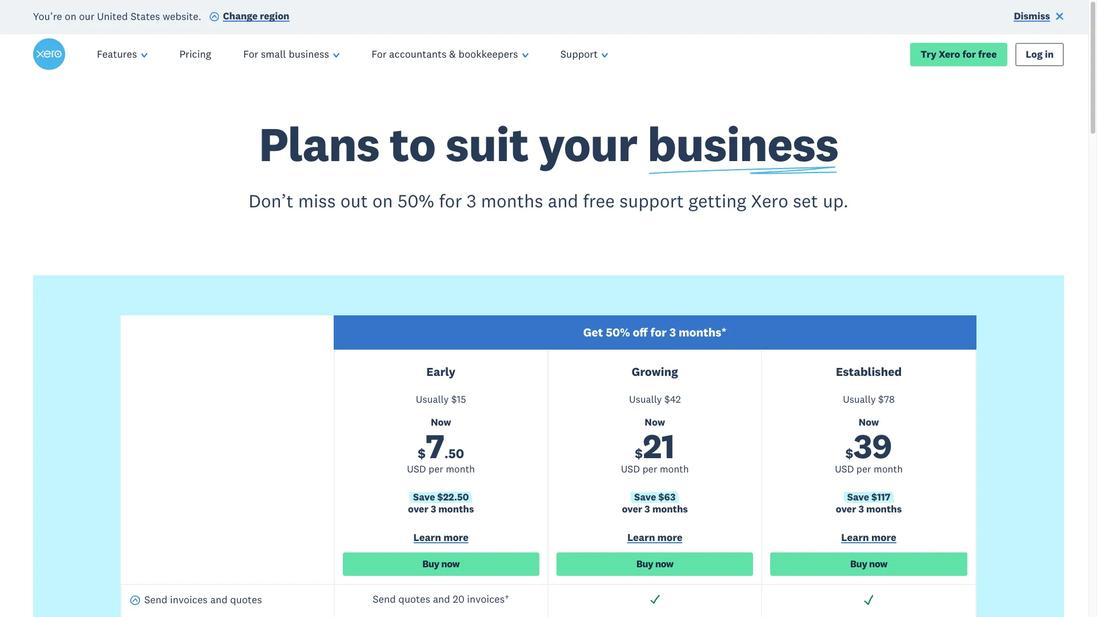 Task type: vqa. For each thing, say whether or not it's contained in the screenshot.
the rightmost look
no



Task type: locate. For each thing, give the bounding box(es) containing it.
1 vertical spatial 50%
[[606, 325, 630, 340]]

0 horizontal spatial learn more link
[[343, 531, 540, 547]]

change region button
[[209, 9, 290, 25]]

month for 39
[[874, 463, 903, 476]]

now for 39
[[859, 416, 880, 429]]

0 horizontal spatial usually
[[416, 393, 449, 406]]

business inside dropdown button
[[289, 48, 329, 61]]

pricing
[[179, 48, 211, 61]]

and inside button
[[210, 594, 228, 607]]

save $63
[[635, 491, 676, 504]]

1 horizontal spatial for
[[372, 48, 387, 61]]

3 learn more from the left
[[842, 531, 897, 544]]

usually $ 42
[[629, 393, 681, 406]]

2 horizontal spatial usually
[[843, 393, 876, 406]]

getting
[[689, 189, 747, 212]]

0 vertical spatial for
[[963, 48, 977, 60]]

month
[[446, 463, 475, 476], [660, 463, 689, 476], [874, 463, 903, 476]]

1 horizontal spatial free
[[979, 48, 997, 60]]

usd up save $22.50
[[407, 463, 426, 476]]

now down the usually $ 15
[[431, 416, 451, 429]]

free left support
[[583, 189, 615, 212]]

1 horizontal spatial more
[[658, 531, 683, 544]]

1 usually from the left
[[416, 393, 449, 406]]

buy now for 39
[[851, 558, 888, 571]]

3 more from the left
[[872, 531, 897, 544]]

1 horizontal spatial learn
[[628, 531, 655, 544]]

month up $63
[[660, 463, 689, 476]]

3 usually from the left
[[843, 393, 876, 406]]

0 horizontal spatial usd
[[407, 463, 426, 476]]

over 3 months for 7
[[408, 503, 474, 516]]

$ up save $117
[[846, 445, 854, 462]]

1 buy now link from the left
[[343, 553, 540, 576]]

and for send quotes and 20 invoices†
[[433, 593, 450, 606]]

2 horizontal spatial more
[[872, 531, 897, 544]]

2 horizontal spatial usd
[[835, 463, 854, 476]]

2 horizontal spatial over
[[836, 503, 857, 516]]

save left $22.50 on the bottom
[[413, 491, 435, 504]]

learn more down save $63
[[628, 531, 683, 544]]

set
[[793, 189, 819, 212]]

growing
[[632, 364, 679, 379]]

buy now link up included icon
[[771, 553, 968, 576]]

learn
[[414, 531, 441, 544], [628, 531, 655, 544], [842, 531, 870, 544]]

1 horizontal spatial month
[[660, 463, 689, 476]]

1 horizontal spatial send
[[373, 593, 396, 606]]

buy now link up send quotes and 20 invoices†
[[343, 553, 540, 576]]

per up save $63
[[643, 463, 658, 476]]

1 horizontal spatial xero
[[939, 48, 961, 60]]

0 horizontal spatial for
[[439, 189, 462, 212]]

over 3 months
[[408, 503, 474, 516], [622, 503, 688, 516], [836, 503, 902, 516]]

buy now
[[423, 558, 460, 571], [637, 558, 674, 571], [851, 558, 888, 571]]

1 vertical spatial free
[[583, 189, 615, 212]]

2 horizontal spatial over 3 months
[[836, 503, 902, 516]]

2 learn more link from the left
[[557, 531, 754, 547]]

now down usually $ 78
[[859, 416, 880, 429]]

month down '50' in the bottom left of the page
[[446, 463, 475, 476]]

over
[[408, 503, 429, 516], [622, 503, 643, 516], [836, 503, 857, 516]]

3 buy now from the left
[[851, 558, 888, 571]]

50
[[449, 445, 464, 462]]

1 for from the left
[[243, 48, 258, 61]]

buy now up included icon
[[851, 558, 888, 571]]

1 over 3 months from the left
[[408, 503, 474, 516]]

2 horizontal spatial buy
[[851, 558, 868, 571]]

1 per from the left
[[429, 463, 444, 476]]

now for 7
[[442, 558, 460, 571]]

0 horizontal spatial business
[[289, 48, 329, 61]]

business
[[289, 48, 329, 61], [648, 114, 839, 174]]

0 horizontal spatial over 3 months
[[408, 503, 474, 516]]

1 now from the left
[[442, 558, 460, 571]]

1 horizontal spatial buy now link
[[557, 553, 754, 576]]

for accountants & bookkeepers
[[372, 48, 518, 61]]

1 learn from the left
[[414, 531, 441, 544]]

1 buy from the left
[[423, 558, 440, 571]]

1 horizontal spatial now
[[645, 416, 666, 429]]

2 horizontal spatial learn
[[842, 531, 870, 544]]

learn down save $117
[[842, 531, 870, 544]]

xero right try
[[939, 48, 961, 60]]

$ down early
[[452, 393, 457, 406]]

learn more
[[414, 531, 469, 544], [628, 531, 683, 544], [842, 531, 897, 544]]

usually down established
[[843, 393, 876, 406]]

xero
[[939, 48, 961, 60], [751, 189, 789, 212]]

usually for 21
[[629, 393, 662, 406]]

over for 39
[[836, 503, 857, 516]]

for left accountants
[[372, 48, 387, 61]]

in
[[1046, 48, 1054, 60]]

0 vertical spatial free
[[979, 48, 997, 60]]

0 vertical spatial on
[[65, 9, 76, 22]]

0 horizontal spatial buy now link
[[343, 553, 540, 576]]

2 usd from the left
[[621, 463, 640, 476]]

usd per month
[[407, 463, 475, 476], [621, 463, 689, 476], [835, 463, 903, 476]]

per up save $22.50
[[429, 463, 444, 476]]

buy now link
[[343, 553, 540, 576], [557, 553, 754, 576], [771, 553, 968, 576]]

month for 21
[[660, 463, 689, 476]]

2 horizontal spatial learn more
[[842, 531, 897, 544]]

3 now from the left
[[859, 416, 880, 429]]

now
[[431, 416, 451, 429], [645, 416, 666, 429], [859, 416, 880, 429]]

learn for 7
[[414, 531, 441, 544]]

quotes
[[399, 593, 431, 606], [230, 594, 262, 607]]

3 usd from the left
[[835, 463, 854, 476]]

accountants
[[389, 48, 447, 61]]

2 month from the left
[[660, 463, 689, 476]]

early
[[427, 364, 456, 379]]

0 horizontal spatial and
[[210, 594, 228, 607]]

support
[[620, 189, 684, 212]]

3 save from the left
[[848, 491, 870, 504]]

per up save $117
[[857, 463, 872, 476]]

$
[[452, 393, 457, 406], [665, 393, 670, 406], [879, 393, 884, 406], [418, 445, 426, 462], [635, 445, 643, 462], [846, 445, 854, 462]]

2 over from the left
[[622, 503, 643, 516]]

don't
[[249, 189, 294, 212]]

1 vertical spatial xero
[[751, 189, 789, 212]]

1 horizontal spatial buy
[[637, 558, 654, 571]]

plans
[[259, 114, 380, 174]]

usually down early
[[416, 393, 449, 406]]

2 learn from the left
[[628, 531, 655, 544]]

free
[[979, 48, 997, 60], [583, 189, 615, 212]]

send for send invoices and quotes
[[144, 594, 167, 607]]

for
[[963, 48, 977, 60], [439, 189, 462, 212], [651, 325, 667, 340]]

3 month from the left
[[874, 463, 903, 476]]

over for 21
[[622, 503, 643, 516]]

suit
[[446, 114, 529, 174]]

2 per from the left
[[643, 463, 658, 476]]

1 horizontal spatial learn more link
[[557, 531, 754, 547]]

2 horizontal spatial buy now
[[851, 558, 888, 571]]

for small business
[[243, 48, 329, 61]]

more for 21
[[658, 531, 683, 544]]

up.
[[823, 189, 849, 212]]

support button
[[545, 34, 625, 74]]

1 horizontal spatial save
[[635, 491, 657, 504]]

usd per month down .
[[407, 463, 475, 476]]

learn down save $22.50
[[414, 531, 441, 544]]

50% left the off
[[606, 325, 630, 340]]

buy now for 21
[[637, 558, 674, 571]]

more down $22.50 on the bottom
[[444, 531, 469, 544]]

change
[[223, 10, 258, 22]]

0 horizontal spatial usd per month
[[407, 463, 475, 476]]

learn more down save $22.50
[[414, 531, 469, 544]]

0 horizontal spatial quotes
[[230, 594, 262, 607]]

xero left set on the right top
[[751, 189, 789, 212]]

save
[[413, 491, 435, 504], [635, 491, 657, 504], [848, 491, 870, 504]]

3 over from the left
[[836, 503, 857, 516]]

now for 21
[[656, 558, 674, 571]]

buy for 7
[[423, 558, 440, 571]]

1 more from the left
[[444, 531, 469, 544]]

buy up included image
[[637, 558, 654, 571]]

over left $117
[[836, 503, 857, 516]]

2 save from the left
[[635, 491, 657, 504]]

2 horizontal spatial and
[[548, 189, 579, 212]]

for right try
[[963, 48, 977, 60]]

2 horizontal spatial now
[[859, 416, 880, 429]]

learn more down save $117
[[842, 531, 897, 544]]

buy now link for 39
[[771, 553, 968, 576]]

0 horizontal spatial month
[[446, 463, 475, 476]]

per for 39
[[857, 463, 872, 476]]

learn more link
[[343, 531, 540, 547], [557, 531, 754, 547], [771, 531, 968, 547]]

$ up save $63
[[635, 445, 643, 462]]

3 for 21
[[645, 503, 650, 516]]

states
[[131, 9, 160, 22]]

for
[[243, 48, 258, 61], [372, 48, 387, 61]]

over left $63
[[622, 503, 643, 516]]

0 vertical spatial xero
[[939, 48, 961, 60]]

save left $117
[[848, 491, 870, 504]]

0 horizontal spatial more
[[444, 531, 469, 544]]

0 horizontal spatial save
[[413, 491, 435, 504]]

per
[[429, 463, 444, 476], [643, 463, 658, 476], [857, 463, 872, 476]]

0 horizontal spatial learn
[[414, 531, 441, 544]]

0 horizontal spatial buy
[[423, 558, 440, 571]]

invoices†
[[467, 593, 510, 606]]

quotes inside button
[[230, 594, 262, 607]]

1 horizontal spatial quotes
[[399, 593, 431, 606]]

2 now from the left
[[656, 558, 674, 571]]

$ left .
[[418, 445, 426, 462]]

0 horizontal spatial for
[[243, 48, 258, 61]]

over 3 months for 39
[[836, 503, 902, 516]]

2 horizontal spatial learn more link
[[771, 531, 968, 547]]

send inside button
[[144, 594, 167, 607]]

months for 21
[[653, 503, 688, 516]]

1 save from the left
[[413, 491, 435, 504]]

now
[[442, 558, 460, 571], [656, 558, 674, 571], [870, 558, 888, 571]]

buy now link up included image
[[557, 553, 754, 576]]

for left small
[[243, 48, 258, 61]]

1 buy now from the left
[[423, 558, 460, 571]]

$ 7 . 50
[[418, 425, 464, 468]]

1 horizontal spatial learn more
[[628, 531, 683, 544]]

per for 7
[[429, 463, 444, 476]]

1 horizontal spatial now
[[656, 558, 674, 571]]

1 horizontal spatial buy now
[[637, 558, 674, 571]]

learn down save $63
[[628, 531, 655, 544]]

buy up included icon
[[851, 558, 868, 571]]

months for 39
[[867, 503, 902, 516]]

learn more link down save $22.50
[[343, 531, 540, 547]]

usd for 7
[[407, 463, 426, 476]]

usd per month up save $117
[[835, 463, 903, 476]]

usd up save $117
[[835, 463, 854, 476]]

1 horizontal spatial and
[[433, 593, 450, 606]]

1 usd from the left
[[407, 463, 426, 476]]

buy up send quotes and 20 invoices†
[[423, 558, 440, 571]]

usd left 21
[[621, 463, 640, 476]]

for for for accountants & bookkeepers
[[372, 48, 387, 61]]

over left $22.50 on the bottom
[[408, 503, 429, 516]]

3 usd per month from the left
[[835, 463, 903, 476]]

months
[[481, 189, 543, 212], [439, 503, 474, 516], [653, 503, 688, 516], [867, 503, 902, 516]]

usually down growing
[[629, 393, 662, 406]]

change region
[[223, 10, 290, 22]]

save $117
[[848, 491, 891, 504]]

1 over from the left
[[408, 503, 429, 516]]

1 horizontal spatial over 3 months
[[622, 503, 688, 516]]

more down $117
[[872, 531, 897, 544]]

buy now up included image
[[637, 558, 674, 571]]

2 horizontal spatial usd per month
[[835, 463, 903, 476]]

$ 21
[[635, 425, 675, 468]]

2 horizontal spatial now
[[870, 558, 888, 571]]

1 vertical spatial business
[[648, 114, 839, 174]]

2 horizontal spatial per
[[857, 463, 872, 476]]

$ down established
[[879, 393, 884, 406]]

3 learn from the left
[[842, 531, 870, 544]]

1 horizontal spatial 50%
[[606, 325, 630, 340]]

send invoices and quotes
[[144, 594, 262, 607]]

2 buy now from the left
[[637, 558, 674, 571]]

learn more link down save $117
[[771, 531, 968, 547]]

2 now from the left
[[645, 416, 666, 429]]

0 horizontal spatial buy now
[[423, 558, 460, 571]]

more down $63
[[658, 531, 683, 544]]

0 horizontal spatial now
[[431, 416, 451, 429]]

region
[[260, 10, 290, 22]]

1 learn more link from the left
[[343, 531, 540, 547]]

2 more from the left
[[658, 531, 683, 544]]

3 per from the left
[[857, 463, 872, 476]]

1 horizontal spatial usually
[[629, 393, 662, 406]]

1 usd per month from the left
[[407, 463, 475, 476]]

buy now up send quotes and 20 invoices†
[[423, 558, 460, 571]]

0 horizontal spatial 50%
[[398, 189, 435, 212]]

pricing link
[[163, 34, 227, 74]]

usd
[[407, 463, 426, 476], [621, 463, 640, 476], [835, 463, 854, 476]]

and
[[548, 189, 579, 212], [433, 593, 450, 606], [210, 594, 228, 607]]

1 vertical spatial for
[[439, 189, 462, 212]]

1 month from the left
[[446, 463, 475, 476]]

3
[[467, 189, 477, 212], [670, 325, 676, 340], [431, 503, 436, 516], [645, 503, 650, 516], [859, 503, 865, 516]]

save left $63
[[635, 491, 657, 504]]

50% down to
[[398, 189, 435, 212]]

for inside for small business dropdown button
[[243, 48, 258, 61]]

0 horizontal spatial learn more
[[414, 531, 469, 544]]

for inside for accountants & bookkeepers dropdown button
[[372, 48, 387, 61]]

50%
[[398, 189, 435, 212], [606, 325, 630, 340]]

now down usually $ 42 in the right of the page
[[645, 416, 666, 429]]

1 horizontal spatial usd
[[621, 463, 640, 476]]

2 usd per month from the left
[[621, 463, 689, 476]]

3 for 7
[[431, 503, 436, 516]]

3 buy now link from the left
[[771, 553, 968, 576]]

on right out
[[373, 189, 393, 212]]

0 vertical spatial business
[[289, 48, 329, 61]]

now up 20
[[442, 558, 460, 571]]

buy now link for 21
[[557, 553, 754, 576]]

3 learn more link from the left
[[771, 531, 968, 547]]

you're
[[33, 9, 62, 22]]

0 horizontal spatial send
[[144, 594, 167, 607]]

2 buy now link from the left
[[557, 553, 754, 576]]

2 horizontal spatial month
[[874, 463, 903, 476]]

0 horizontal spatial now
[[442, 558, 460, 571]]

now up included image
[[656, 558, 674, 571]]

1 horizontal spatial per
[[643, 463, 658, 476]]

2 vertical spatial for
[[651, 325, 667, 340]]

free left log
[[979, 48, 997, 60]]

15
[[457, 393, 466, 406]]

$ inside $ 21
[[635, 445, 643, 462]]

usd per month for 39
[[835, 463, 903, 476]]

learn more link down save $63
[[557, 531, 754, 547]]

for right the off
[[651, 325, 667, 340]]

0 horizontal spatial xero
[[751, 189, 789, 212]]

for down plans to suit your
[[439, 189, 462, 212]]

2 horizontal spatial save
[[848, 491, 870, 504]]

2 learn more from the left
[[628, 531, 683, 544]]

on left our
[[65, 9, 76, 22]]

0 horizontal spatial on
[[65, 9, 76, 22]]

more for 7
[[444, 531, 469, 544]]

3 over 3 months from the left
[[836, 503, 902, 516]]

3 now from the left
[[870, 558, 888, 571]]

3 buy from the left
[[851, 558, 868, 571]]

42
[[670, 393, 681, 406]]

usually for 7
[[416, 393, 449, 406]]

learn more link for 7
[[343, 531, 540, 547]]

month up $117
[[874, 463, 903, 476]]

learn more link for 21
[[557, 531, 754, 547]]

features button
[[81, 34, 163, 74]]

1 now from the left
[[431, 416, 451, 429]]

2 buy from the left
[[637, 558, 654, 571]]

learn for 39
[[842, 531, 870, 544]]

1 learn more from the left
[[414, 531, 469, 544]]

0 horizontal spatial over
[[408, 503, 429, 516]]

on
[[65, 9, 76, 22], [373, 189, 393, 212]]

buy
[[423, 558, 440, 571], [637, 558, 654, 571], [851, 558, 868, 571]]

2 usually from the left
[[629, 393, 662, 406]]

1 horizontal spatial usd per month
[[621, 463, 689, 476]]

2 horizontal spatial buy now link
[[771, 553, 968, 576]]

learn more for 7
[[414, 531, 469, 544]]

usually for 39
[[843, 393, 876, 406]]

1 horizontal spatial on
[[373, 189, 393, 212]]

2 for from the left
[[372, 48, 387, 61]]

send for send quotes and 20 invoices†
[[373, 593, 396, 606]]

0 horizontal spatial per
[[429, 463, 444, 476]]

save for 7
[[413, 491, 435, 504]]

2 over 3 months from the left
[[622, 503, 688, 516]]

included image
[[649, 594, 661, 606]]

send
[[373, 593, 396, 606], [144, 594, 167, 607]]

usd per month up save $63
[[621, 463, 689, 476]]

more for 39
[[872, 531, 897, 544]]

now up included icon
[[870, 558, 888, 571]]

don't miss out on 50% for 3 months and free support getting xero set up.
[[249, 189, 849, 212]]

1 horizontal spatial over
[[622, 503, 643, 516]]

usually
[[416, 393, 449, 406], [629, 393, 662, 406], [843, 393, 876, 406]]



Task type: describe. For each thing, give the bounding box(es) containing it.
usually $ 15
[[416, 393, 466, 406]]

dismiss button
[[1015, 9, 1065, 25]]

buy now for 7
[[423, 558, 460, 571]]

united
[[97, 9, 128, 22]]

7
[[426, 425, 445, 468]]

try xero for free
[[921, 48, 997, 60]]

features
[[97, 48, 137, 61]]

1 vertical spatial on
[[373, 189, 393, 212]]

$ down growing
[[665, 393, 670, 406]]

small
[[261, 48, 286, 61]]

$117
[[872, 491, 891, 504]]

0 vertical spatial 50%
[[398, 189, 435, 212]]

dismiss
[[1015, 10, 1051, 22]]

2 horizontal spatial for
[[963, 48, 977, 60]]

buy for 39
[[851, 558, 868, 571]]

log in
[[1026, 48, 1054, 60]]

buy now link for 7
[[343, 553, 540, 576]]

$ 39
[[846, 425, 893, 468]]

for accountants & bookkeepers button
[[356, 34, 545, 74]]

invoices
[[170, 594, 208, 607]]

month for 7
[[446, 463, 475, 476]]

and for send invoices and quotes
[[210, 594, 228, 607]]

plans to suit your
[[259, 114, 648, 174]]

website.
[[163, 9, 201, 22]]

save for 39
[[848, 491, 870, 504]]

bookkeepers
[[459, 48, 518, 61]]

usd per month for 21
[[621, 463, 689, 476]]

send quotes and 20 invoices†
[[373, 593, 510, 606]]

3 for 39
[[859, 503, 865, 516]]

1 horizontal spatial business
[[648, 114, 839, 174]]

xero homepage image
[[33, 38, 65, 70]]

for for for small business
[[243, 48, 258, 61]]

over 3 months for 21
[[622, 503, 688, 516]]

months*
[[679, 325, 727, 340]]

log
[[1026, 48, 1043, 60]]

78
[[884, 393, 895, 406]]

try xero for free link
[[911, 43, 1008, 66]]

usually $ 78
[[843, 393, 895, 406]]

out
[[341, 189, 368, 212]]

20
[[453, 593, 465, 606]]

learn for 21
[[628, 531, 655, 544]]

off
[[633, 325, 648, 340]]

your
[[539, 114, 638, 174]]

0 horizontal spatial free
[[583, 189, 615, 212]]

per for 21
[[643, 463, 658, 476]]

$ inside the $ 39
[[846, 445, 854, 462]]

you're on our united states website.
[[33, 9, 201, 22]]

to
[[390, 114, 436, 174]]

usd per month for 7
[[407, 463, 475, 476]]

for small business button
[[227, 34, 356, 74]]

usd for 39
[[835, 463, 854, 476]]

learn more link for 39
[[771, 531, 968, 547]]

learn more for 39
[[842, 531, 897, 544]]

save for 21
[[635, 491, 657, 504]]

&
[[449, 48, 456, 61]]

miss
[[298, 189, 336, 212]]

now for 7
[[431, 416, 451, 429]]

usd for 21
[[621, 463, 640, 476]]

now for 39
[[870, 558, 888, 571]]

log in link
[[1016, 43, 1065, 66]]

21
[[643, 425, 675, 468]]

support
[[561, 48, 598, 61]]

now for 21
[[645, 416, 666, 429]]

established
[[836, 364, 902, 379]]

39
[[854, 425, 893, 468]]

send invoices and quotes button
[[130, 594, 262, 610]]

1 horizontal spatial for
[[651, 325, 667, 340]]

months for 7
[[439, 503, 474, 516]]

buy for 21
[[637, 558, 654, 571]]

get
[[584, 325, 603, 340]]

over for 7
[[408, 503, 429, 516]]

$22.50
[[438, 491, 469, 504]]

.
[[445, 445, 449, 462]]

our
[[79, 9, 94, 22]]

$63
[[659, 491, 676, 504]]

save $22.50
[[413, 491, 469, 504]]

learn more for 21
[[628, 531, 683, 544]]

try
[[921, 48, 937, 60]]

$ inside $ 7 . 50
[[418, 445, 426, 462]]

get 50% off for 3 months*
[[584, 325, 727, 340]]

included image
[[863, 594, 875, 606]]



